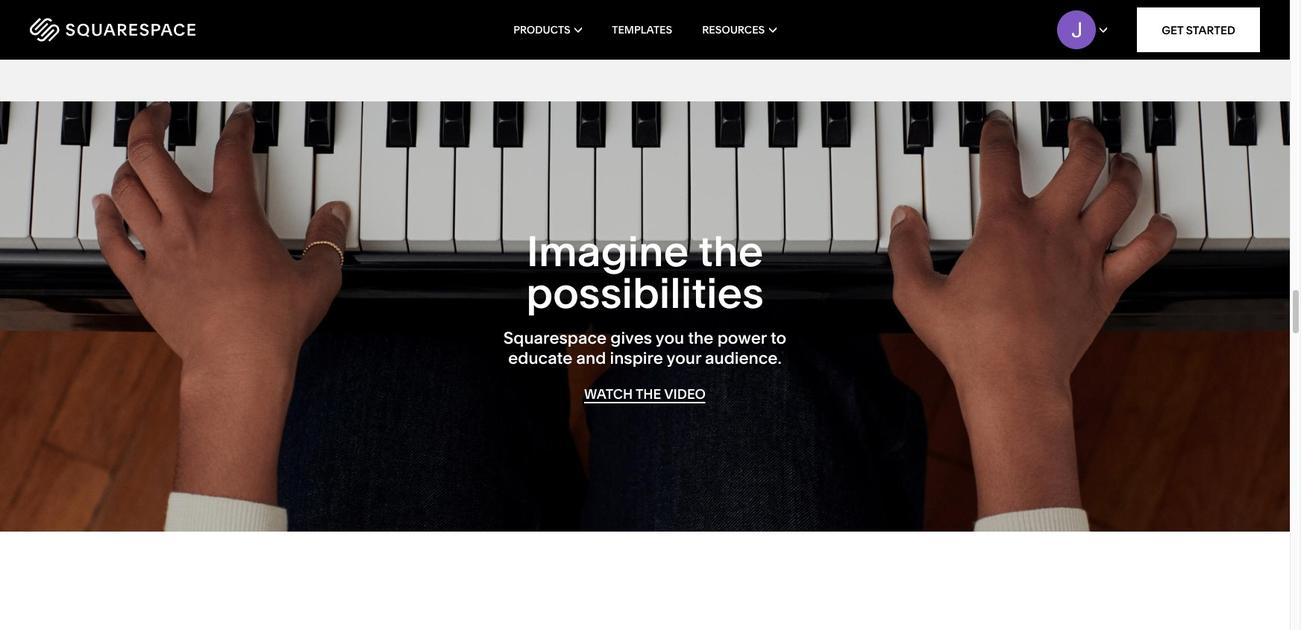 Task type: describe. For each thing, give the bounding box(es) containing it.
schedule
[[644, 9, 703, 26]]

video
[[664, 386, 706, 403]]

that
[[706, 9, 731, 26]]

emails,
[[965, 0, 1010, 10]]

your
[[667, 348, 701, 368]]

skill
[[290, 9, 315, 26]]

all
[[273, 9, 287, 26]]

works
[[734, 9, 772, 26]]

members
[[677, 0, 738, 10]]

where
[[985, 9, 1024, 26]]

templates
[[612, 23, 672, 37]]

watch the video
[[584, 386, 706, 403]]

and inside upload video, send emails, get insights, manage members, and choose where visitors sign up.
[[907, 9, 931, 26]]

manage
[[1094, 0, 1147, 10]]

products
[[513, 23, 570, 37]]

0 horizontal spatial a
[[531, 0, 539, 10]]

to inside squarespace gives you the power to educate and inspire your audience.
[[771, 328, 786, 349]]

gives
[[610, 328, 652, 349]]

watch
[[584, 386, 633, 403]]

charge
[[481, 0, 528, 10]]

you
[[656, 328, 684, 349]]

visitors
[[1027, 9, 1073, 26]]

people
[[209, 9, 254, 26]]

squarespace gives you the power to educate and inspire your audience.
[[503, 328, 786, 368]]

them.
[[501, 25, 538, 42]]

fee
[[621, 9, 641, 26]]

for inside , and packages for people of all skill levels and communities.
[[188, 9, 205, 26]]

resources
[[702, 23, 765, 37]]

resources button
[[702, 0, 776, 60]]

and left ,
[[358, 9, 382, 26]]

1 horizontal spatial a
[[547, 9, 555, 26]]

or
[[630, 0, 643, 10]]

option
[[765, 0, 807, 10]]

packages
[[123, 9, 185, 26]]

give
[[646, 0, 674, 10]]

and right ,
[[406, 0, 430, 10]]

recurring
[[558, 9, 617, 26]]

educate
[[508, 348, 572, 368]]



Task type: vqa. For each thing, say whether or not it's contained in the screenshot.
Add Kearny to your favorites list icon
no



Task type: locate. For each thing, give the bounding box(es) containing it.
levels
[[318, 9, 355, 26]]

possibilities
[[526, 268, 764, 319]]

charge a one-time fee, or give members the option to choose a recurring fee schedule that works best for them.
[[481, 0, 807, 42]]

audience.
[[705, 348, 782, 368]]

0 horizontal spatial choose
[[497, 9, 544, 26]]

a right them.
[[547, 9, 555, 26]]

upload video, send emails, get insights, manage members, and choose where visitors sign up.
[[839, 0, 1147, 26]]

the
[[741, 0, 762, 10], [698, 226, 763, 277], [688, 328, 714, 349], [636, 386, 661, 403]]

0 vertical spatial to
[[481, 9, 494, 26]]

upload
[[839, 0, 885, 10]]

and right members,
[[907, 9, 931, 26]]

video,
[[888, 0, 927, 10]]

for inside charge a one-time fee, or give members the option to choose a recurring fee schedule that works best for them.
[[481, 25, 498, 42]]

send
[[930, 0, 962, 10]]

squarespace logo link
[[30, 18, 276, 42]]

inspire
[[610, 348, 663, 368]]

choose
[[497, 9, 544, 26], [934, 9, 982, 26]]

best
[[775, 9, 804, 26]]

squarespace logo image
[[30, 18, 195, 42]]

one-
[[542, 0, 571, 10]]

the inside charge a one-time fee, or give members the option to choose a recurring fee schedule that works best for them.
[[741, 0, 762, 10]]

templates link
[[612, 0, 672, 60]]

get
[[1013, 0, 1034, 10]]

2 choose from the left
[[934, 9, 982, 26]]

to
[[481, 9, 494, 26], [771, 328, 786, 349]]

choose inside charge a one-time fee, or give members the option to choose a recurring fee schedule that works best for them.
[[497, 9, 544, 26]]

and inside squarespace gives you the power to educate and inspire your audience.
[[576, 348, 606, 368]]

1 horizontal spatial for
[[481, 25, 498, 42]]

get
[[1162, 23, 1183, 37]]

1 choose from the left
[[497, 9, 544, 26]]

1 horizontal spatial to
[[771, 328, 786, 349]]

squarespace
[[503, 328, 607, 349]]

imagine
[[527, 226, 689, 277]]

time
[[571, 0, 600, 10]]

and
[[406, 0, 430, 10], [358, 9, 382, 26], [907, 9, 931, 26], [576, 348, 606, 368]]

1 horizontal spatial choose
[[934, 9, 982, 26]]

watch the video link
[[584, 386, 706, 404]]

and up the watch
[[576, 348, 606, 368]]

the inside imagine the possibilities
[[698, 226, 763, 277]]

get started
[[1162, 23, 1235, 37]]

power
[[717, 328, 767, 349]]

a
[[531, 0, 539, 10], [547, 9, 555, 26]]

a left one-
[[531, 0, 539, 10]]

to inside charge a one-time fee, or give members the option to choose a recurring fee schedule that works best for them.
[[481, 9, 494, 26]]

fee,
[[603, 0, 627, 10]]

sign
[[1077, 9, 1104, 26]]

started
[[1186, 23, 1235, 37]]

0 horizontal spatial to
[[481, 9, 494, 26]]

for left them.
[[481, 25, 498, 42]]

imagine the possibilities
[[526, 226, 764, 319]]

0 horizontal spatial for
[[188, 9, 205, 26]]

to right 'power'
[[771, 328, 786, 349]]

products button
[[513, 0, 582, 60]]

the inside squarespace gives you the power to educate and inspire your audience.
[[688, 328, 714, 349]]

for
[[188, 9, 205, 26], [481, 25, 498, 42]]

,
[[399, 0, 402, 10]]

get started link
[[1137, 7, 1260, 52]]

insights,
[[1038, 0, 1091, 10]]

, and packages for people of all skill levels and communities.
[[123, 0, 430, 42]]

members,
[[839, 9, 904, 26]]

communities.
[[123, 25, 209, 42]]

for left people
[[188, 9, 205, 26]]

1 vertical spatial to
[[771, 328, 786, 349]]

up.
[[1107, 9, 1127, 26]]

choose inside upload video, send emails, get insights, manage members, and choose where visitors sign up.
[[934, 9, 982, 26]]

to left them.
[[481, 9, 494, 26]]

of
[[257, 9, 269, 26]]



